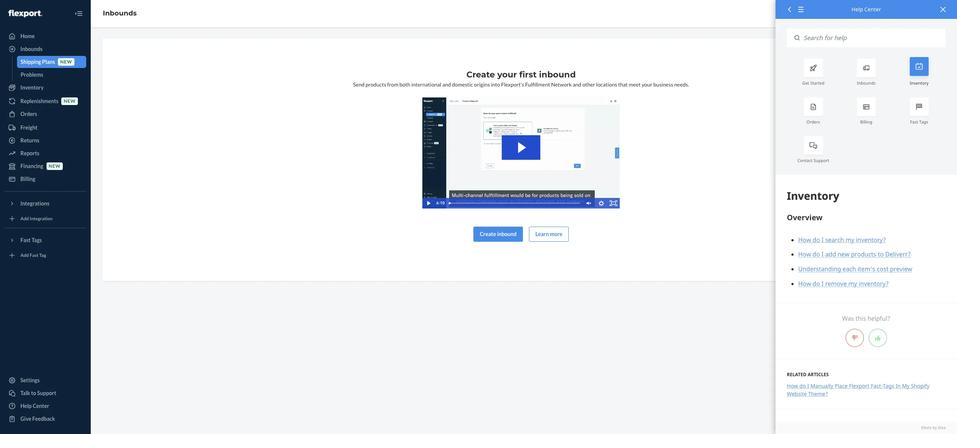 Task type: vqa. For each thing, say whether or not it's contained in the screenshot.
the code
no



Task type: locate. For each thing, give the bounding box(es) containing it.
contact support
[[797, 158, 829, 163]]

help center down the to
[[20, 403, 49, 410]]

tags inside how do i manually place flexport fast-tags in my shopify website theme?
[[883, 383, 894, 390]]

0 vertical spatial inbound
[[539, 70, 576, 80]]

help
[[852, 6, 863, 13], [20, 403, 32, 410]]

1 and from the left
[[442, 81, 451, 88]]

inbounds
[[103, 9, 137, 17], [20, 46, 42, 52], [857, 80, 876, 86]]

add left integration
[[20, 216, 29, 222]]

talk
[[20, 390, 30, 397]]

first
[[519, 70, 537, 80]]

freight
[[20, 124, 37, 131]]

1 vertical spatial support
[[37, 390, 56, 397]]

0 vertical spatial help center
[[852, 6, 881, 13]]

support
[[814, 158, 829, 163], [37, 390, 56, 397]]

elevio by dixa link
[[787, 425, 946, 431]]

help up give
[[20, 403, 32, 410]]

add integration
[[20, 216, 53, 222]]

1 vertical spatial add
[[20, 253, 29, 258]]

help center up search search field in the right top of the page
[[852, 6, 881, 13]]

new right plans
[[60, 59, 72, 65]]

1 horizontal spatial and
[[573, 81, 581, 88]]

0 horizontal spatial support
[[37, 390, 56, 397]]

new
[[60, 59, 72, 65], [64, 98, 76, 104], [49, 164, 61, 169]]

inbound up network
[[539, 70, 576, 80]]

create for your
[[466, 70, 495, 80]]

theme?
[[808, 391, 828, 398]]

1 vertical spatial your
[[642, 81, 652, 88]]

1 horizontal spatial inbounds
[[103, 9, 137, 17]]

2 vertical spatial tags
[[883, 383, 894, 390]]

give feedback button
[[5, 413, 86, 425]]

flexport logo image
[[8, 10, 42, 17]]

add for add integration
[[20, 216, 29, 222]]

1 horizontal spatial fast tags
[[910, 119, 928, 125]]

0 horizontal spatial inbound
[[497, 231, 517, 237]]

2 add from the top
[[20, 253, 29, 258]]

1 horizontal spatial orders
[[807, 119, 820, 125]]

talk to support button
[[5, 388, 86, 400]]

inbound left 'learn'
[[497, 231, 517, 237]]

0 vertical spatial new
[[60, 59, 72, 65]]

more
[[550, 231, 562, 237]]

1 vertical spatial tags
[[32, 237, 42, 244]]

video element
[[422, 98, 620, 209]]

0 vertical spatial add
[[20, 216, 29, 222]]

domestic
[[452, 81, 473, 88]]

0 vertical spatial tags
[[919, 119, 928, 125]]

1 vertical spatial create
[[480, 231, 496, 237]]

create for inbound
[[480, 231, 496, 237]]

learn
[[535, 231, 549, 237]]

0 horizontal spatial your
[[497, 70, 517, 80]]

your right meet
[[642, 81, 652, 88]]

tags
[[919, 119, 928, 125], [32, 237, 42, 244], [883, 383, 894, 390]]

0 horizontal spatial center
[[33, 403, 49, 410]]

0 vertical spatial support
[[814, 158, 829, 163]]

needs.
[[674, 81, 689, 88]]

0 horizontal spatial help
[[20, 403, 32, 410]]

origins
[[474, 81, 490, 88]]

tags inside dropdown button
[[32, 237, 42, 244]]

was
[[842, 315, 854, 323]]

fast
[[910, 119, 918, 125], [20, 237, 31, 244], [30, 253, 38, 258]]

0 horizontal spatial billing
[[20, 176, 35, 182]]

inventory
[[910, 80, 929, 86], [20, 84, 44, 91]]

1 horizontal spatial your
[[642, 81, 652, 88]]

create inside button
[[480, 231, 496, 237]]

new for replenishments
[[64, 98, 76, 104]]

create
[[466, 70, 495, 80], [480, 231, 496, 237]]

center up search search field in the right top of the page
[[864, 6, 881, 13]]

video thumbnail image
[[422, 98, 620, 209], [422, 98, 620, 209]]

related articles
[[787, 372, 829, 378]]

new for financing
[[49, 164, 61, 169]]

get
[[802, 80, 809, 86]]

1 horizontal spatial help
[[852, 6, 863, 13]]

1 horizontal spatial tags
[[883, 383, 894, 390]]

support inside 'button'
[[37, 390, 56, 397]]

0 vertical spatial create
[[466, 70, 495, 80]]

new down reports link
[[49, 164, 61, 169]]

1 vertical spatial new
[[64, 98, 76, 104]]

elevio
[[921, 425, 932, 431]]

was this helpful?
[[842, 315, 890, 323]]

1 vertical spatial fast tags
[[20, 237, 42, 244]]

and left other
[[573, 81, 581, 88]]

2 vertical spatial inbounds
[[857, 80, 876, 86]]

1 vertical spatial help center
[[20, 403, 49, 410]]

in
[[896, 383, 901, 390]]

reports link
[[5, 147, 86, 160]]

0 vertical spatial inbounds
[[103, 9, 137, 17]]

1 vertical spatial fast
[[20, 237, 31, 244]]

2 vertical spatial new
[[49, 164, 61, 169]]

inventory link
[[5, 82, 86, 94]]

0 horizontal spatial orders
[[20, 111, 37, 117]]

support right contact
[[814, 158, 829, 163]]

center
[[864, 6, 881, 13], [33, 403, 49, 410]]

do
[[800, 383, 806, 390]]

center down talk to support
[[33, 403, 49, 410]]

add fast tag link
[[5, 250, 86, 262]]

your
[[497, 70, 517, 80], [642, 81, 652, 88]]

help up search search field in the right top of the page
[[852, 6, 863, 13]]

1 add from the top
[[20, 216, 29, 222]]

1 horizontal spatial billing
[[860, 119, 872, 125]]

0 vertical spatial fast
[[910, 119, 918, 125]]

add left "tag"
[[20, 253, 29, 258]]

network
[[551, 81, 572, 88]]

0 horizontal spatial fast tags
[[20, 237, 42, 244]]

fast tags
[[910, 119, 928, 125], [20, 237, 42, 244]]

1 horizontal spatial support
[[814, 158, 829, 163]]

billing
[[860, 119, 872, 125], [20, 176, 35, 182]]

articles
[[808, 372, 829, 378]]

help center
[[852, 6, 881, 13], [20, 403, 49, 410]]

support down settings link
[[37, 390, 56, 397]]

and
[[442, 81, 451, 88], [573, 81, 581, 88]]

inbounds link
[[103, 9, 137, 17], [5, 43, 86, 55]]

related
[[787, 372, 807, 378]]

new for shipping plans
[[60, 59, 72, 65]]

0 vertical spatial billing
[[860, 119, 872, 125]]

add integration link
[[5, 213, 86, 225]]

new up orders link
[[64, 98, 76, 104]]

both
[[399, 81, 410, 88]]

0 vertical spatial your
[[497, 70, 517, 80]]

0 horizontal spatial help center
[[20, 403, 49, 410]]

1 horizontal spatial inbounds link
[[103, 9, 137, 17]]

Search search field
[[800, 28, 946, 47]]

orders link
[[5, 108, 86, 120]]

0 horizontal spatial inventory
[[20, 84, 44, 91]]

0 vertical spatial help
[[852, 6, 863, 13]]

1 vertical spatial inbounds
[[20, 46, 42, 52]]

0 vertical spatial center
[[864, 6, 881, 13]]

and left domestic
[[442, 81, 451, 88]]

1 horizontal spatial inbound
[[539, 70, 576, 80]]

create inside create your first inbound send products from both international and domestic origins into flexport's fulfillment network and other locations that meet your business needs.
[[466, 70, 495, 80]]

your up flexport's on the top right of the page
[[497, 70, 517, 80]]

0 vertical spatial inbounds link
[[103, 9, 137, 17]]

how
[[787, 383, 798, 390]]

0 horizontal spatial tags
[[32, 237, 42, 244]]

talk to support
[[20, 390, 56, 397]]

help center link
[[5, 400, 86, 413]]

1 vertical spatial billing
[[20, 176, 35, 182]]

1 vertical spatial center
[[33, 403, 49, 410]]

integration
[[30, 216, 53, 222]]

0 vertical spatial orders
[[20, 111, 37, 117]]

fulfillment
[[525, 81, 550, 88]]

replenishments
[[20, 98, 58, 104]]

1 vertical spatial inbound
[[497, 231, 517, 237]]

dixa
[[938, 425, 946, 431]]

inbound inside button
[[497, 231, 517, 237]]

0 horizontal spatial inbounds link
[[5, 43, 86, 55]]

2 horizontal spatial inbounds
[[857, 80, 876, 86]]

1 vertical spatial help
[[20, 403, 32, 410]]

2 and from the left
[[573, 81, 581, 88]]

0 vertical spatial fast tags
[[910, 119, 928, 125]]

0 horizontal spatial and
[[442, 81, 451, 88]]



Task type: describe. For each thing, give the bounding box(es) containing it.
started
[[810, 80, 824, 86]]

orders inside orders link
[[20, 111, 37, 117]]

integrations
[[20, 200, 49, 207]]

add for add fast tag
[[20, 253, 29, 258]]

settings
[[20, 377, 40, 384]]

elevio by dixa
[[921, 425, 946, 431]]

meet
[[629, 81, 641, 88]]

learn more
[[535, 231, 562, 237]]

i
[[807, 383, 809, 390]]

flexport
[[849, 383, 869, 390]]

problems link
[[17, 69, 86, 81]]

add fast tag
[[20, 253, 46, 258]]

returns
[[20, 137, 39, 144]]

get started
[[802, 80, 824, 86]]

home link
[[5, 30, 86, 42]]

how do i manually place flexport fast-tags in my shopify website theme?
[[787, 383, 930, 398]]

shipping plans
[[21, 59, 55, 65]]

website
[[787, 391, 807, 398]]

give feedback
[[20, 416, 55, 422]]

international
[[411, 81, 441, 88]]

place
[[835, 383, 848, 390]]

reports
[[20, 150, 39, 157]]

shipping
[[21, 59, 41, 65]]

shopify
[[911, 383, 930, 390]]

business
[[653, 81, 673, 88]]

help center inside help center link
[[20, 403, 49, 410]]

feedback
[[32, 416, 55, 422]]

create your first inbound send products from both international and domestic origins into flexport's fulfillment network and other locations that meet your business needs.
[[353, 70, 689, 88]]

returns link
[[5, 135, 86, 147]]

1 horizontal spatial inventory
[[910, 80, 929, 86]]

1 vertical spatial orders
[[807, 119, 820, 125]]

products
[[366, 81, 386, 88]]

1 horizontal spatial help center
[[852, 6, 881, 13]]

fast tags inside fast tags dropdown button
[[20, 237, 42, 244]]

problems
[[21, 71, 43, 78]]

learn more button
[[529, 227, 569, 242]]

this
[[856, 315, 866, 323]]

home
[[20, 33, 35, 39]]

send
[[353, 81, 365, 88]]

into
[[491, 81, 500, 88]]

give
[[20, 416, 31, 422]]

fast tags button
[[5, 234, 86, 247]]

by
[[933, 425, 937, 431]]

create inbound button
[[473, 227, 523, 242]]

plans
[[42, 59, 55, 65]]

0 horizontal spatial inbounds
[[20, 46, 42, 52]]

integrations button
[[5, 198, 86, 210]]

2 vertical spatial fast
[[30, 253, 38, 258]]

contact
[[797, 158, 813, 163]]

financing
[[20, 163, 43, 169]]

to
[[31, 390, 36, 397]]

1 horizontal spatial center
[[864, 6, 881, 13]]

2 horizontal spatial tags
[[919, 119, 928, 125]]

flexport's
[[501, 81, 524, 88]]

manually
[[811, 383, 833, 390]]

billing link
[[5, 173, 86, 185]]

close navigation image
[[74, 9, 83, 18]]

tag
[[39, 253, 46, 258]]

1 vertical spatial inbounds link
[[5, 43, 86, 55]]

create inbound
[[480, 231, 517, 237]]

that
[[618, 81, 628, 88]]

my
[[902, 383, 910, 390]]

helpful?
[[868, 315, 890, 323]]

freight link
[[5, 122, 86, 134]]

fast-
[[871, 383, 883, 390]]

inbound inside create your first inbound send products from both international and domestic origins into flexport's fulfillment network and other locations that meet your business needs.
[[539, 70, 576, 80]]

other
[[582, 81, 595, 88]]

settings link
[[5, 375, 86, 387]]

fast inside dropdown button
[[20, 237, 31, 244]]

from
[[387, 81, 398, 88]]

locations
[[596, 81, 617, 88]]



